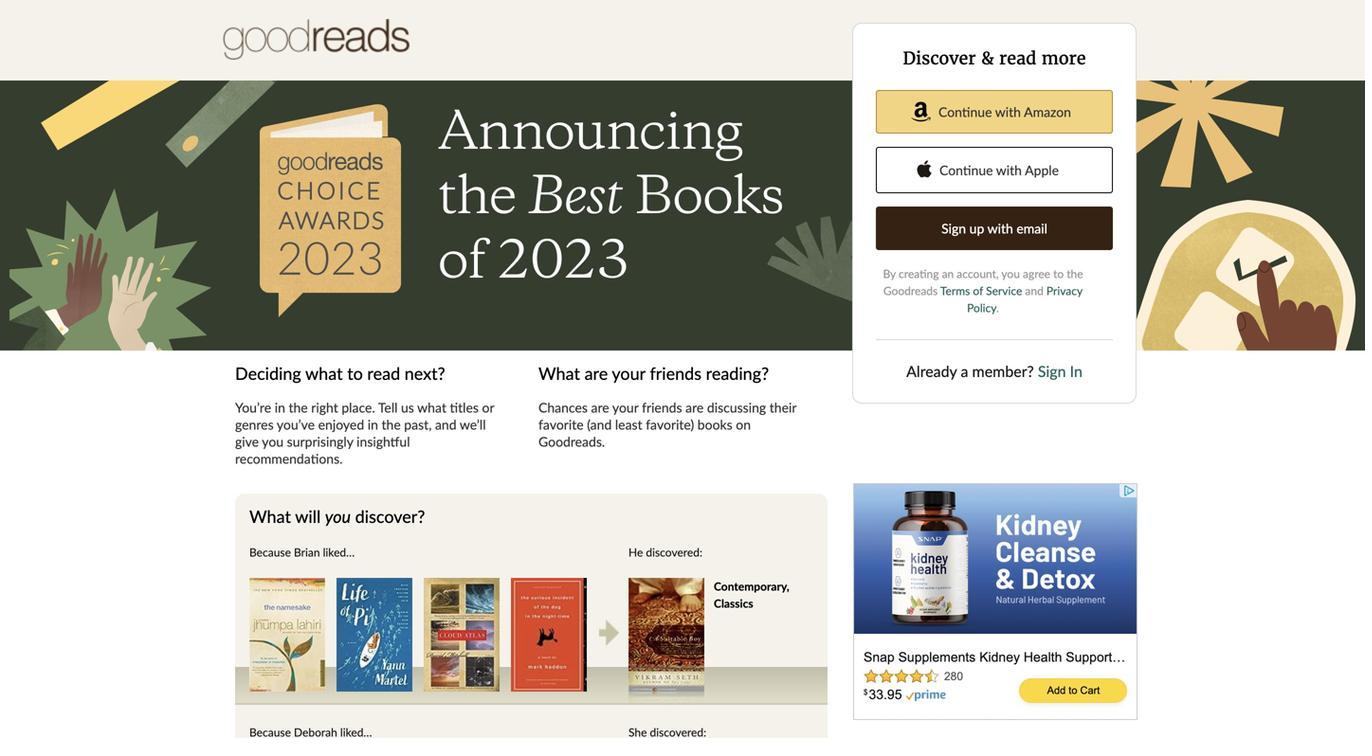 Task type: describe. For each thing, give the bounding box(es) containing it.
you inside the you're in the right place. tell us what titles or genres you've enjoyed in the past, and we'll give you surprisingly insightful recommendations.
[[262, 434, 284, 450]]

and inside the you're in the right place. tell us what titles or genres you've enjoyed in the past, and we'll give you surprisingly insightful recommendations.
[[435, 417, 457, 433]]

advertisement element
[[854, 484, 1138, 721]]

continue for continue with amazon
[[939, 104, 992, 120]]

discussing
[[707, 400, 766, 416]]

brian
[[294, 546, 320, 560]]

continue with apple link
[[876, 147, 1113, 193]]

or
[[482, 400, 494, 416]]

are for chances
[[591, 400, 610, 416]]

your for chances
[[613, 400, 639, 416]]

discovered:
[[646, 546, 703, 560]]

chances
[[539, 400, 588, 416]]

favorite)
[[646, 417, 694, 433]]

discover?
[[355, 506, 425, 527]]

sign up with email
[[942, 221, 1048, 237]]

continue with amazon link
[[876, 90, 1113, 134]]

with for amazon
[[996, 104, 1021, 120]]

us
[[401, 400, 414, 416]]

1 horizontal spatial read
[[1000, 48, 1037, 69]]

what inside the you're in the right place. tell us what titles or genres you've enjoyed in the past, and we'll give you surprisingly insightful recommendations.
[[417, 400, 447, 416]]

member?
[[973, 362, 1034, 381]]

discover & read more
[[903, 48, 1086, 69]]

favorite
[[539, 417, 584, 433]]

you're in the right place. tell us what titles or genres you've enjoyed in the past, and we'll give you surprisingly insightful recommendations.
[[235, 400, 494, 467]]

continue for continue with apple
[[940, 162, 993, 178]]

contemporary,
[[714, 580, 790, 594]]

what are your friends reading?
[[539, 363, 769, 384]]

what will you discover?
[[249, 506, 425, 527]]

service
[[986, 284, 1023, 298]]

terms of service and
[[941, 284, 1047, 298]]

what for what will you discover?
[[249, 506, 291, 527]]

books
[[698, 417, 733, 433]]

&
[[982, 48, 994, 69]]

0 vertical spatial sign
[[942, 221, 966, 237]]

terms
[[941, 284, 971, 298]]

insightful
[[357, 434, 410, 450]]

your for what
[[612, 363, 646, 384]]

2 vertical spatial with
[[988, 221, 1014, 237]]

least
[[615, 417, 643, 433]]

(and
[[587, 417, 612, 433]]

&rarr; image
[[599, 620, 619, 647]]

on
[[736, 417, 751, 433]]

1 vertical spatial in
[[368, 417, 378, 433]]

a
[[961, 362, 969, 381]]

more
[[1042, 48, 1086, 69]]

chances are your friends are discussing their favorite       (and least favorite) books on goodreads.
[[539, 400, 797, 450]]

discover
[[903, 48, 976, 69]]

titles
[[450, 400, 479, 416]]

amazon
[[1024, 104, 1072, 120]]

are for what
[[585, 363, 608, 384]]

reading?
[[706, 363, 769, 384]]

deciding what to read next?
[[235, 363, 445, 384]]

genres
[[235, 417, 274, 433]]

1 vertical spatial sign
[[1038, 362, 1066, 381]]

with for apple
[[997, 162, 1022, 178]]

0 horizontal spatial read
[[367, 363, 400, 384]]

an
[[942, 267, 954, 281]]

policy
[[967, 301, 997, 315]]

of
[[973, 284, 984, 298]]

friends for reading?
[[650, 363, 702, 384]]

goodreads: book reviews, recommendations, and discussion image
[[223, 19, 410, 60]]



Task type: vqa. For each thing, say whether or not it's contained in the screenshot.
STORE
no



Task type: locate. For each thing, give the bounding box(es) containing it.
1 vertical spatial and
[[435, 417, 457, 433]]

creating
[[899, 267, 939, 281]]

surprisingly
[[287, 434, 353, 450]]

privacy policy link
[[967, 284, 1083, 315]]

with
[[996, 104, 1021, 120], [997, 162, 1022, 178], [988, 221, 1014, 237]]

1 horizontal spatial in
[[368, 417, 378, 433]]

1 horizontal spatial to
[[1054, 267, 1064, 281]]

to
[[1054, 267, 1064, 281], [347, 363, 363, 384]]

you up service
[[1002, 267, 1020, 281]]

and down agree on the top right
[[1026, 284, 1044, 298]]

you
[[1002, 267, 1020, 281], [262, 434, 284, 450], [325, 506, 351, 527]]

next?
[[405, 363, 445, 384]]

2 vertical spatial the
[[382, 417, 401, 433]]

2 vertical spatial you
[[325, 506, 351, 527]]

with left the apple
[[997, 162, 1022, 178]]

enjoyed
[[318, 417, 364, 433]]

in
[[275, 400, 285, 416], [368, 417, 378, 433]]

0 horizontal spatial the
[[289, 400, 308, 416]]

1 horizontal spatial sign
[[1038, 362, 1066, 381]]

liked…
[[323, 546, 355, 560]]

0 horizontal spatial what
[[249, 506, 291, 527]]

are up chances
[[585, 363, 608, 384]]

1 vertical spatial to
[[347, 363, 363, 384]]

continue with amazon
[[939, 104, 1072, 120]]

terms of service link
[[941, 284, 1023, 298]]

1 horizontal spatial and
[[1026, 284, 1044, 298]]

apple
[[1025, 162, 1059, 178]]

2 horizontal spatial the
[[1067, 267, 1084, 281]]

will
[[295, 506, 321, 527]]

0 vertical spatial to
[[1054, 267, 1064, 281]]

.
[[997, 301, 999, 315]]

give
[[235, 434, 259, 450]]

sign in link
[[1038, 362, 1083, 381]]

what up right
[[305, 363, 343, 384]]

the up you've
[[289, 400, 308, 416]]

and
[[1026, 284, 1044, 298], [435, 417, 457, 433]]

1 vertical spatial with
[[997, 162, 1022, 178]]

the
[[1067, 267, 1084, 281], [289, 400, 308, 416], [382, 417, 401, 433]]

1 horizontal spatial what
[[539, 363, 580, 384]]

you right will
[[325, 506, 351, 527]]

agree
[[1023, 267, 1051, 281]]

you up recommendations.
[[262, 434, 284, 450]]

0 vertical spatial what
[[539, 363, 580, 384]]

what
[[539, 363, 580, 384], [249, 506, 291, 527]]

continue with apple
[[940, 162, 1059, 178]]

what
[[305, 363, 343, 384], [417, 400, 447, 416]]

account,
[[957, 267, 999, 281]]

1 vertical spatial read
[[367, 363, 400, 384]]

the up privacy
[[1067, 267, 1084, 281]]

what up because
[[249, 506, 291, 527]]

0 vertical spatial read
[[1000, 48, 1037, 69]]

0 horizontal spatial sign
[[942, 221, 966, 237]]

privacy policy
[[967, 284, 1083, 315]]

friends inside chances are your friends are discussing their favorite       (and least favorite) books on goodreads.
[[642, 400, 682, 416]]

read right &
[[1000, 48, 1037, 69]]

he
[[629, 546, 643, 560]]

are up books
[[686, 400, 704, 416]]

1 vertical spatial continue
[[940, 162, 993, 178]]

sign left up
[[942, 221, 966, 237]]

a suitable boy by vikram seth image
[[629, 579, 705, 692]]

0 vertical spatial and
[[1026, 284, 1044, 298]]

continue
[[939, 104, 992, 120], [940, 162, 993, 178]]

friends
[[650, 363, 702, 384], [642, 400, 682, 416]]

already
[[907, 362, 957, 381]]

0 vertical spatial in
[[275, 400, 285, 416]]

1 vertical spatial friends
[[642, 400, 682, 416]]

the namesake by jhumpa lahiri image
[[249, 579, 325, 692]]

contemporary, classics
[[714, 580, 790, 611]]

you're
[[235, 400, 271, 416]]

1 horizontal spatial you
[[325, 506, 351, 527]]

in up the insightful
[[368, 417, 378, 433]]

0 horizontal spatial in
[[275, 400, 285, 416]]

in
[[1070, 362, 1083, 381]]

privacy
[[1047, 284, 1083, 298]]

you've
[[277, 417, 315, 433]]

we'll
[[460, 417, 486, 433]]

read
[[1000, 48, 1037, 69], [367, 363, 400, 384]]

classics
[[714, 597, 754, 611]]

deciding
[[235, 363, 301, 384]]

0 horizontal spatial what
[[305, 363, 343, 384]]

with inside "link"
[[996, 104, 1021, 120]]

1 vertical spatial what
[[417, 400, 447, 416]]

0 vertical spatial friends
[[650, 363, 702, 384]]

0 horizontal spatial and
[[435, 417, 457, 433]]

0 vertical spatial the
[[1067, 267, 1084, 281]]

what for what are your friends reading?
[[539, 363, 580, 384]]

0 vertical spatial continue
[[939, 104, 992, 120]]

to inside by creating an account, you agree to the goodreads
[[1054, 267, 1064, 281]]

email
[[1017, 221, 1048, 237]]

goodreads
[[884, 284, 938, 298]]

and down titles
[[435, 417, 457, 433]]

sign
[[942, 221, 966, 237], [1038, 362, 1066, 381]]

1 your from the top
[[612, 363, 646, 384]]

their
[[770, 400, 797, 416]]

are
[[585, 363, 608, 384], [591, 400, 610, 416], [686, 400, 704, 416]]

cloud atlas by david mitchell image
[[424, 579, 500, 692]]

because
[[249, 546, 291, 560]]

what up past,
[[417, 400, 447, 416]]

the inside by creating an account, you agree to the goodreads
[[1067, 267, 1084, 281]]

what up chances
[[539, 363, 580, 384]]

0 vertical spatial you
[[1002, 267, 1020, 281]]

2 your from the top
[[613, 400, 639, 416]]

continue down &
[[939, 104, 992, 120]]

past,
[[404, 417, 432, 433]]

1 horizontal spatial what
[[417, 400, 447, 416]]

life of pi by yann martel image
[[337, 579, 413, 692]]

friends for are
[[642, 400, 682, 416]]

to up privacy
[[1054, 267, 1064, 281]]

goodreads.
[[539, 434, 605, 450]]

are up (and
[[591, 400, 610, 416]]

right
[[311, 400, 338, 416]]

by creating an account, you agree to the goodreads
[[883, 267, 1084, 298]]

1 horizontal spatial the
[[382, 417, 401, 433]]

because brian liked…
[[249, 546, 355, 560]]

continue inside "link"
[[939, 104, 992, 120]]

with left amazon
[[996, 104, 1021, 120]]

read up tell
[[367, 363, 400, 384]]

the curious incident of the dog in the night-time by mark haddon image
[[511, 579, 587, 692]]

to up place.
[[347, 363, 363, 384]]

recommendations.
[[235, 451, 343, 467]]

place.
[[342, 400, 375, 416]]

1 vertical spatial what
[[249, 506, 291, 527]]

sign left in
[[1038, 362, 1066, 381]]

0 vertical spatial what
[[305, 363, 343, 384]]

in up you've
[[275, 400, 285, 416]]

by
[[883, 267, 896, 281]]

1 vertical spatial your
[[613, 400, 639, 416]]

the down tell
[[382, 417, 401, 433]]

already a member? sign in
[[907, 362, 1083, 381]]

your
[[612, 363, 646, 384], [613, 400, 639, 416]]

your inside chances are your friends are discussing their favorite       (and least favorite) books on goodreads.
[[613, 400, 639, 416]]

1 vertical spatial the
[[289, 400, 308, 416]]

0 vertical spatial with
[[996, 104, 1021, 120]]

up
[[970, 221, 985, 237]]

0 vertical spatial your
[[612, 363, 646, 384]]

2 horizontal spatial you
[[1002, 267, 1020, 281]]

continue up up
[[940, 162, 993, 178]]

sign up with email link
[[876, 207, 1113, 250]]

1 vertical spatial you
[[262, 434, 284, 450]]

he discovered:
[[629, 546, 703, 560]]

0 horizontal spatial you
[[262, 434, 284, 450]]

you inside by creating an account, you agree to the goodreads
[[1002, 267, 1020, 281]]

tell
[[378, 400, 398, 416]]

0 horizontal spatial to
[[347, 363, 363, 384]]

with right up
[[988, 221, 1014, 237]]



